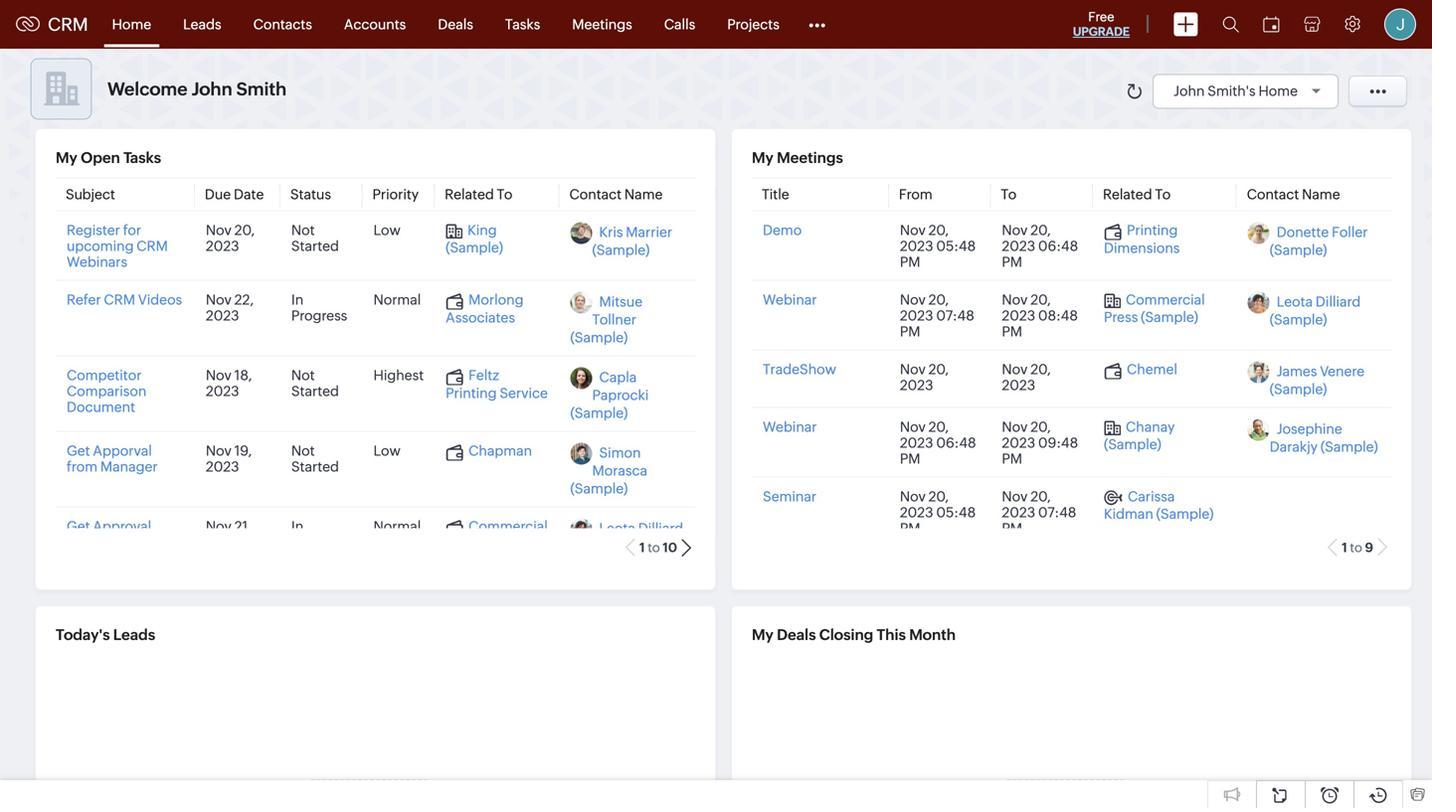 Task type: vqa. For each thing, say whether or not it's contained in the screenshot.
20,'s NOT
yes



Task type: locate. For each thing, give the bounding box(es) containing it.
not right "19,"
[[291, 443, 315, 459]]

1 horizontal spatial contact
[[1247, 187, 1299, 202]]

started
[[291, 238, 339, 254], [291, 383, 339, 399], [291, 459, 339, 475]]

2023 inside nov 21, 2023
[[206, 535, 239, 551]]

crm left home link
[[48, 14, 88, 35]]

printing inside printing dimensions
[[1127, 222, 1178, 238]]

0 horizontal spatial to
[[648, 541, 660, 556]]

king (sample) link
[[446, 222, 503, 255]]

john left the smith's
[[1174, 83, 1205, 99]]

1 vertical spatial commercial
[[469, 519, 548, 535]]

smith's
[[1208, 83, 1256, 99]]

0 vertical spatial manager
[[100, 459, 158, 475]]

(sample) up the james
[[1270, 312, 1327, 328]]

feltz printing service link
[[446, 368, 548, 401]]

(sample) down tollner
[[570, 330, 628, 346]]

0 vertical spatial progress
[[291, 308, 347, 324]]

1 vertical spatial dilliard
[[638, 521, 683, 537]]

leota dilliard (sample) down morasca
[[592, 521, 683, 555]]

0 horizontal spatial meetings
[[572, 16, 632, 32]]

printing up the dimensions
[[1127, 222, 1178, 238]]

in for 22,
[[291, 292, 304, 308]]

1 not from the top
[[291, 222, 315, 238]]

tollner
[[592, 312, 637, 328]]

0 vertical spatial from
[[67, 459, 98, 475]]

nov 20, 2023
[[206, 222, 255, 254], [900, 362, 949, 393], [1002, 362, 1051, 393]]

related up king
[[445, 187, 494, 202]]

1 left 10
[[640, 541, 645, 556]]

in progress for 22,
[[291, 292, 347, 324]]

(sample) inside commercial press (sample)
[[1141, 309, 1199, 325]]

1 contact name link from the left
[[569, 187, 663, 202]]

1 horizontal spatial john
[[1174, 83, 1205, 99]]

1 vertical spatial press
[[446, 536, 480, 552]]

simon morasca (sample) link
[[570, 445, 648, 497]]

deals left closing
[[777, 627, 816, 644]]

0 vertical spatial webinar link
[[763, 292, 817, 308]]

related to for 2nd related to link
[[1103, 187, 1171, 202]]

nov 20, 2023 07:48 pm
[[900, 292, 975, 340], [1002, 489, 1077, 537]]

2 normal from the top
[[373, 519, 421, 535]]

printing down feltz
[[446, 385, 497, 401]]

leota down donette foller (sample) on the top right of page
[[1277, 294, 1313, 310]]

(sample)
[[446, 240, 503, 255], [592, 242, 650, 258], [1270, 242, 1327, 258], [1141, 309, 1199, 325], [1270, 312, 1327, 328], [570, 330, 628, 346], [1270, 381, 1327, 397], [570, 405, 628, 421], [1104, 437, 1162, 452], [1321, 439, 1378, 455], [570, 481, 628, 497], [1156, 506, 1214, 522], [592, 539, 650, 555]]

1 from from the top
[[67, 459, 98, 475]]

press up chemel link
[[1104, 309, 1138, 325]]

2 horizontal spatial crm
[[137, 238, 168, 254]]

not for 20,
[[291, 222, 315, 238]]

1 vertical spatial not started
[[291, 368, 339, 399]]

1 to from the left
[[648, 541, 660, 556]]

2 low from the top
[[373, 443, 401, 459]]

(sample) inside the kris marrier (sample)
[[592, 242, 650, 258]]

related for 2nd related to link from right
[[445, 187, 494, 202]]

not started right "19,"
[[291, 443, 339, 475]]

0 horizontal spatial related to link
[[445, 187, 513, 202]]

1 vertical spatial manager
[[100, 535, 158, 551]]

leads
[[183, 16, 221, 32], [113, 627, 155, 644]]

(sample) inside josephine darakjy (sample)
[[1321, 439, 1378, 455]]

related up printing dimensions
[[1103, 187, 1152, 202]]

commercial press
[[446, 519, 548, 552]]

1 vertical spatial 05:48
[[936, 505, 976, 521]]

06:48 left nov 20, 2023 09:48 pm
[[936, 435, 976, 451]]

0 horizontal spatial leota dilliard (sample) link
[[592, 521, 683, 555]]

date
[[234, 187, 264, 202]]

low down highest
[[373, 443, 401, 459]]

1 horizontal spatial leota
[[1277, 294, 1313, 310]]

1 to 10
[[640, 541, 677, 556]]

1 vertical spatial leota dilliard (sample)
[[592, 521, 683, 555]]

marrier
[[626, 224, 673, 240]]

1 vertical spatial deals
[[777, 627, 816, 644]]

08:48
[[1038, 308, 1078, 324]]

create menu element
[[1162, 0, 1211, 48]]

1 horizontal spatial related to
[[1103, 187, 1171, 202]]

(sample) down kris
[[592, 242, 650, 258]]

started right 18,
[[291, 383, 339, 399]]

0 vertical spatial tasks
[[505, 16, 540, 32]]

0 vertical spatial webinar
[[763, 292, 817, 308]]

deals left tasks link
[[438, 16, 473, 32]]

0 vertical spatial get
[[67, 443, 90, 459]]

2 to from the left
[[1350, 541, 1363, 556]]

20,
[[234, 222, 255, 238], [929, 222, 949, 238], [1031, 222, 1051, 238], [929, 292, 949, 308], [1031, 292, 1051, 308], [929, 362, 949, 377], [1031, 362, 1051, 377], [929, 419, 949, 435], [1031, 419, 1051, 435], [929, 489, 949, 505], [1031, 489, 1051, 505]]

nov inside nov 22, 2023
[[206, 292, 232, 308]]

1 started from the top
[[291, 238, 339, 254]]

mitsue tollner (sample)
[[570, 294, 643, 346]]

create menu image
[[1174, 12, 1199, 36]]

1 vertical spatial nov 20, 2023 05:48 pm
[[900, 489, 976, 537]]

07:48 down 09:48
[[1038, 505, 1077, 521]]

related to link up printing dimensions
[[1103, 187, 1171, 202]]

manager inside get apporval from manager
[[100, 459, 158, 475]]

07:48 left nov 20, 2023 08:48 pm
[[936, 308, 975, 324]]

2023 inside nov 18, 2023
[[206, 383, 239, 399]]

0 horizontal spatial to
[[497, 187, 513, 202]]

2 nov 20, 2023 05:48 pm from the top
[[900, 489, 976, 537]]

carissa kidman (sample) link
[[1104, 489, 1214, 522]]

0 horizontal spatial contact name
[[569, 187, 663, 202]]

Other Modules field
[[796, 8, 838, 40]]

1 nov 20, 2023 05:48 pm from the top
[[900, 222, 976, 270]]

2 05:48 from the top
[[936, 505, 976, 521]]

related for 2nd related to link
[[1103, 187, 1152, 202]]

0 vertical spatial crm
[[48, 14, 88, 35]]

deals link
[[422, 0, 489, 48]]

1 low from the top
[[373, 222, 401, 238]]

1 vertical spatial webinar
[[763, 419, 817, 435]]

calls
[[664, 16, 696, 32]]

leota dilliard (sample) link down morasca
[[592, 521, 683, 555]]

nov 20, 2023 05:48 pm for nov 20, 2023 06:48 pm
[[900, 222, 976, 270]]

(sample) down the james
[[1270, 381, 1327, 397]]

nov 22, 2023
[[206, 292, 254, 324]]

subject
[[66, 187, 115, 202]]

2 related from the left
[[1103, 187, 1152, 202]]

2 related to from the left
[[1103, 187, 1171, 202]]

get inside get apporval from manager
[[67, 443, 90, 459]]

05:48
[[936, 238, 976, 254], [936, 505, 976, 521]]

commercial inside commercial press (sample)
[[1126, 292, 1205, 308]]

home right the smith's
[[1259, 83, 1298, 99]]

0 horizontal spatial name
[[625, 187, 663, 202]]

dilliard down donette foller (sample) on the top right of page
[[1316, 294, 1361, 310]]

2 not from the top
[[291, 368, 315, 383]]

0 vertical spatial in progress
[[291, 292, 347, 324]]

leads up "welcome john smith" at the top of page
[[183, 16, 221, 32]]

low for chapman
[[373, 443, 401, 459]]

in progress right '21,'
[[291, 519, 347, 551]]

dimensions
[[1104, 240, 1180, 256]]

2 name from the left
[[1302, 187, 1340, 202]]

progress for 21,
[[291, 535, 347, 551]]

crm
[[48, 14, 88, 35], [137, 238, 168, 254], [104, 292, 135, 308]]

1 horizontal spatial to
[[1001, 187, 1017, 202]]

from inside get apporval from manager
[[67, 459, 98, 475]]

refer crm videos link
[[67, 292, 182, 308]]

1 progress from the top
[[291, 308, 347, 324]]

1 vertical spatial in progress
[[291, 519, 347, 551]]

0 vertical spatial deals
[[438, 16, 473, 32]]

1 horizontal spatial contact name link
[[1247, 187, 1340, 202]]

josephine darakjy (sample) link
[[1270, 421, 1378, 455]]

apporval
[[93, 443, 152, 459]]

1 vertical spatial crm
[[137, 238, 168, 254]]

0 vertical spatial nov 20, 2023 06:48 pm
[[1002, 222, 1078, 270]]

0 horizontal spatial printing
[[446, 385, 497, 401]]

manager inside the get approval from manager
[[100, 535, 158, 551]]

0 vertical spatial low
[[373, 222, 401, 238]]

pm inside nov 20, 2023 09:48 pm
[[1002, 451, 1023, 467]]

0 horizontal spatial related
[[445, 187, 494, 202]]

nov 20, 2023 08:48 pm
[[1002, 292, 1078, 340]]

(sample) down the paprocki
[[570, 405, 628, 421]]

in progress for 21,
[[291, 519, 347, 551]]

tasks right open
[[123, 149, 161, 167]]

pm inside nov 20, 2023 08:48 pm
[[1002, 324, 1023, 340]]

not down status
[[291, 222, 315, 238]]

contacts
[[253, 16, 312, 32]]

my
[[56, 149, 77, 167], [752, 149, 774, 167], [752, 627, 774, 644]]

webinar link down tradeshow link
[[763, 419, 817, 435]]

crm inside register for upcoming crm webinars
[[137, 238, 168, 254]]

1 related to from the left
[[445, 187, 513, 202]]

to for 2nd related to link from right
[[497, 187, 513, 202]]

1 vertical spatial 06:48
[[936, 435, 976, 451]]

leota dilliard (sample) for leota dilliard (sample) link to the bottom
[[592, 521, 683, 555]]

morlong associates
[[446, 292, 524, 326]]

0 horizontal spatial dilliard
[[638, 521, 683, 537]]

18,
[[234, 368, 252, 383]]

0 horizontal spatial deals
[[438, 16, 473, 32]]

from for approval
[[67, 535, 98, 551]]

dilliard up 1 to 10
[[638, 521, 683, 537]]

commercial press (sample)
[[1104, 292, 1205, 325]]

1 horizontal spatial dilliard
[[1316, 294, 1361, 310]]

nov 20, 2023 for not
[[206, 222, 255, 254]]

home up welcome
[[112, 16, 151, 32]]

my left open
[[56, 149, 77, 167]]

get
[[67, 443, 90, 459], [67, 519, 90, 535]]

webinar link for nov 20, 2023 07:48 pm
[[763, 292, 817, 308]]

2 webinar link from the top
[[763, 419, 817, 435]]

home
[[112, 16, 151, 32], [1259, 83, 1298, 99]]

(sample) down the chanay
[[1104, 437, 1162, 452]]

progress right '21,'
[[291, 535, 347, 551]]

0 vertical spatial nov 20, 2023 05:48 pm
[[900, 222, 976, 270]]

1 horizontal spatial leads
[[183, 16, 221, 32]]

1 webinar from the top
[[763, 292, 817, 308]]

2 progress from the top
[[291, 535, 347, 551]]

2 started from the top
[[291, 383, 339, 399]]

(sample) left 10
[[592, 539, 650, 555]]

from for apporval
[[67, 459, 98, 475]]

contact name link up kris
[[569, 187, 663, 202]]

to up king
[[497, 187, 513, 202]]

1 horizontal spatial printing
[[1127, 222, 1178, 238]]

2 vertical spatial started
[[291, 459, 339, 475]]

from down 'document'
[[67, 459, 98, 475]]

meetings inside 'link'
[[572, 16, 632, 32]]

2 in progress from the top
[[291, 519, 347, 551]]

0 horizontal spatial leota dilliard (sample)
[[592, 521, 683, 555]]

leota for leota dilliard (sample) link to the bottom
[[599, 521, 635, 537]]

manager down get apporval from manager
[[100, 535, 158, 551]]

1 horizontal spatial to
[[1350, 541, 1363, 556]]

2023 inside nov 20, 2023 09:48 pm
[[1002, 435, 1036, 451]]

printing inside feltz printing service
[[446, 385, 497, 401]]

1 horizontal spatial nov 20, 2023
[[900, 362, 949, 393]]

1 normal from the top
[[373, 292, 421, 308]]

1 vertical spatial meetings
[[777, 149, 843, 167]]

name up the marrier
[[625, 187, 663, 202]]

commercial down chapman
[[469, 519, 548, 535]]

in progress right 22, at the left of the page
[[291, 292, 347, 324]]

in for 21,
[[291, 519, 304, 535]]

1 horizontal spatial press
[[1104, 309, 1138, 325]]

1 to from the left
[[497, 187, 513, 202]]

2 vertical spatial crm
[[104, 292, 135, 308]]

1 horizontal spatial commercial
[[1126, 292, 1205, 308]]

0 horizontal spatial nov 20, 2023 06:48 pm
[[900, 419, 976, 467]]

20, inside nov 20, 2023 08:48 pm
[[1031, 292, 1051, 308]]

2 to from the left
[[1001, 187, 1017, 202]]

0 vertical spatial not started
[[291, 222, 339, 254]]

leota dilliard (sample) link up the james
[[1270, 294, 1361, 328]]

1 horizontal spatial deals
[[777, 627, 816, 644]]

3 to from the left
[[1155, 187, 1171, 202]]

started down status
[[291, 238, 339, 254]]

1 vertical spatial in
[[291, 519, 304, 535]]

2 in from the top
[[291, 519, 304, 535]]

today's leads
[[56, 627, 155, 644]]

1 vertical spatial not
[[291, 368, 315, 383]]

to up printing dimensions
[[1155, 187, 1171, 202]]

to left 10
[[648, 541, 660, 556]]

crm right upcoming
[[137, 238, 168, 254]]

welcome
[[107, 79, 188, 99]]

1 1 from the left
[[640, 541, 645, 556]]

(sample) inside james venere (sample)
[[1270, 381, 1327, 397]]

0 horizontal spatial contact name link
[[569, 187, 663, 202]]

priority link
[[372, 187, 419, 202]]

simon
[[599, 445, 641, 461]]

0 horizontal spatial press
[[446, 536, 480, 552]]

my up title
[[752, 149, 774, 167]]

tasks right the deals link
[[505, 16, 540, 32]]

09:48
[[1038, 435, 1078, 451]]

22,
[[234, 292, 254, 308]]

1 horizontal spatial tasks
[[505, 16, 540, 32]]

chanay (sample) link
[[1104, 419, 1175, 452]]

meetings up title
[[777, 149, 843, 167]]

not right 18,
[[291, 368, 315, 383]]

(sample) down morasca
[[570, 481, 628, 497]]

in right 22, at the left of the page
[[291, 292, 304, 308]]

leota dilliard (sample) up the james
[[1270, 294, 1361, 328]]

webinar link
[[763, 292, 817, 308], [763, 419, 817, 435]]

0 horizontal spatial leota
[[599, 521, 635, 537]]

related to up printing dimensions
[[1103, 187, 1171, 202]]

progress right 22, at the left of the page
[[291, 308, 347, 324]]

(sample) down josephine
[[1321, 439, 1378, 455]]

pm
[[900, 254, 921, 270], [1002, 254, 1023, 270], [900, 324, 921, 340], [1002, 324, 1023, 340], [900, 451, 921, 467], [1002, 451, 1023, 467], [900, 521, 921, 537], [1002, 521, 1023, 537]]

press inside "commercial press"
[[446, 536, 480, 552]]

normal for commercial press
[[373, 519, 421, 535]]

0 horizontal spatial nov 20, 2023
[[206, 222, 255, 254]]

webinar down demo link
[[763, 292, 817, 308]]

chanay
[[1126, 419, 1175, 435]]

(sample) up "chemel"
[[1141, 309, 1199, 325]]

1 vertical spatial printing
[[446, 385, 497, 401]]

2 manager from the top
[[100, 535, 158, 551]]

to for my meetings
[[1350, 541, 1363, 556]]

1 horizontal spatial 07:48
[[1038, 505, 1077, 521]]

contact name link up donette
[[1247, 187, 1340, 202]]

my for my open tasks
[[56, 149, 77, 167]]

press down chapman link
[[446, 536, 480, 552]]

1 in progress from the top
[[291, 292, 347, 324]]

to for 2nd related to link
[[1155, 187, 1171, 202]]

not started right 18,
[[291, 368, 339, 399]]

1 left 9
[[1342, 541, 1348, 556]]

commercial inside "commercial press"
[[469, 519, 548, 535]]

3 not from the top
[[291, 443, 315, 459]]

to right from link
[[1001, 187, 1017, 202]]

0 horizontal spatial home
[[112, 16, 151, 32]]

1 vertical spatial from
[[67, 535, 98, 551]]

3 not started from the top
[[291, 443, 339, 475]]

open
[[81, 149, 120, 167]]

(sample) down carissa
[[1156, 506, 1214, 522]]

0 vertical spatial 06:48
[[1038, 238, 1078, 254]]

nov 20, 2023 06:48 pm
[[1002, 222, 1078, 270], [900, 419, 976, 467]]

contact
[[569, 187, 622, 202], [1247, 187, 1299, 202]]

1 horizontal spatial crm
[[104, 292, 135, 308]]

my meetings
[[752, 149, 843, 167]]

20, inside nov 20, 2023 09:48 pm
[[1031, 419, 1051, 435]]

0 vertical spatial commercial
[[1126, 292, 1205, 308]]

not started down status
[[291, 222, 339, 254]]

month
[[909, 627, 956, 644]]

meetings left calls link
[[572, 16, 632, 32]]

leota
[[1277, 294, 1313, 310], [599, 521, 635, 537]]

related to up king
[[445, 187, 513, 202]]

my left closing
[[752, 627, 774, 644]]

contact name up donette
[[1247, 187, 1340, 202]]

1 manager from the top
[[100, 459, 158, 475]]

10
[[663, 541, 677, 556]]

my for my deals closing this month
[[752, 627, 774, 644]]

kris
[[599, 224, 623, 240]]

0 vertical spatial meetings
[[572, 16, 632, 32]]

1 not started from the top
[[291, 222, 339, 254]]

(sample) down donette
[[1270, 242, 1327, 258]]

2 get from the top
[[67, 519, 90, 535]]

0 horizontal spatial crm
[[48, 14, 88, 35]]

leota dilliard (sample)
[[1270, 294, 1361, 328], [592, 521, 683, 555]]

subject link
[[66, 187, 115, 202]]

1 vertical spatial normal
[[373, 519, 421, 535]]

contact name up kris
[[569, 187, 663, 202]]

1 vertical spatial nov 20, 2023 07:48 pm
[[1002, 489, 1077, 537]]

from down get apporval from manager
[[67, 535, 98, 551]]

nov
[[206, 222, 232, 238], [900, 222, 926, 238], [1002, 222, 1028, 238], [206, 292, 232, 308], [900, 292, 926, 308], [1002, 292, 1028, 308], [900, 362, 926, 377], [1002, 362, 1028, 377], [206, 368, 232, 383], [900, 419, 926, 435], [1002, 419, 1028, 435], [206, 443, 232, 459], [900, 489, 926, 505], [1002, 489, 1028, 505], [206, 519, 232, 535]]

webinar down tradeshow link
[[763, 419, 817, 435]]

2 from from the top
[[67, 535, 98, 551]]

related to link up king
[[445, 187, 513, 202]]

in right '21,'
[[291, 519, 304, 535]]

0 vertical spatial leads
[[183, 16, 221, 32]]

1 vertical spatial get
[[67, 519, 90, 535]]

to left 9
[[1350, 541, 1363, 556]]

this
[[877, 627, 906, 644]]

2 vertical spatial not
[[291, 443, 315, 459]]

1 get from the top
[[67, 443, 90, 459]]

manager up approval
[[100, 459, 158, 475]]

contact up kris
[[569, 187, 622, 202]]

leota down morasca
[[599, 521, 635, 537]]

1 05:48 from the top
[[936, 238, 976, 254]]

1 vertical spatial leads
[[113, 627, 155, 644]]

from inside the get approval from manager
[[67, 535, 98, 551]]

nov inside nov 20, 2023 08:48 pm
[[1002, 292, 1028, 308]]

name up donette
[[1302, 187, 1340, 202]]

2 horizontal spatial to
[[1155, 187, 1171, 202]]

press inside commercial press (sample)
[[1104, 309, 1138, 325]]

0 horizontal spatial 1
[[640, 541, 645, 556]]

leota for the rightmost leota dilliard (sample) link
[[1277, 294, 1313, 310]]

leads right today's
[[113, 627, 155, 644]]

get inside the get approval from manager
[[67, 519, 90, 535]]

for
[[123, 222, 141, 238]]

in
[[291, 292, 304, 308], [291, 519, 304, 535]]

competitor comparison document
[[67, 368, 146, 415]]

(sample) inside the simon morasca (sample)
[[570, 481, 628, 497]]

get left apporval
[[67, 443, 90, 459]]

get left approval
[[67, 519, 90, 535]]

low down 'priority' "link"
[[373, 222, 401, 238]]

due date link
[[205, 187, 264, 202]]

06:48 up 08:48
[[1038, 238, 1078, 254]]

3 started from the top
[[291, 459, 339, 475]]

related
[[445, 187, 494, 202], [1103, 187, 1152, 202]]

2023 inside nov 19, 2023
[[206, 459, 239, 475]]

john left smith
[[192, 79, 232, 99]]

1 webinar link from the top
[[763, 292, 817, 308]]

2 not started from the top
[[291, 368, 339, 399]]

webinar
[[763, 292, 817, 308], [763, 419, 817, 435]]

meetings link
[[556, 0, 648, 48]]

commercial down the dimensions
[[1126, 292, 1205, 308]]

contact up donette
[[1247, 187, 1299, 202]]

1 related from the left
[[445, 187, 494, 202]]

1 vertical spatial progress
[[291, 535, 347, 551]]

1 vertical spatial started
[[291, 383, 339, 399]]

crm right refer
[[104, 292, 135, 308]]

0 vertical spatial leota
[[1277, 294, 1313, 310]]

2 webinar from the top
[[763, 419, 817, 435]]

1 in from the top
[[291, 292, 304, 308]]

james venere (sample) link
[[1270, 364, 1365, 397]]

0 vertical spatial press
[[1104, 309, 1138, 325]]

0 horizontal spatial contact
[[569, 187, 622, 202]]

commercial
[[1126, 292, 1205, 308], [469, 519, 548, 535]]

1 vertical spatial leota
[[599, 521, 635, 537]]

0 vertical spatial started
[[291, 238, 339, 254]]

not
[[291, 222, 315, 238], [291, 368, 315, 383], [291, 443, 315, 459]]

1 for my open tasks
[[640, 541, 645, 556]]

1 horizontal spatial related
[[1103, 187, 1152, 202]]

title
[[762, 187, 789, 202]]

webinar link down demo link
[[763, 292, 817, 308]]

low
[[373, 222, 401, 238], [373, 443, 401, 459]]

started right "19,"
[[291, 459, 339, 475]]

0 vertical spatial 05:48
[[936, 238, 976, 254]]

2 1 from the left
[[1342, 541, 1348, 556]]

smith
[[236, 79, 287, 99]]

search image
[[1222, 16, 1239, 33]]

my for my meetings
[[752, 149, 774, 167]]

today's
[[56, 627, 110, 644]]



Task type: describe. For each thing, give the bounding box(es) containing it.
started for nov 19, 2023
[[291, 459, 339, 475]]

printing dimensions
[[1104, 222, 1180, 256]]

foller
[[1332, 224, 1368, 240]]

carissa kidman (sample)
[[1104, 489, 1214, 522]]

0 horizontal spatial leads
[[113, 627, 155, 644]]

home link
[[96, 0, 167, 48]]

tradeshow
[[763, 362, 836, 377]]

1 name from the left
[[625, 187, 663, 202]]

printing dimensions link
[[1104, 222, 1180, 256]]

2023 inside nov 22, 2023
[[206, 308, 239, 324]]

chapman
[[469, 443, 532, 459]]

calendar image
[[1263, 16, 1280, 32]]

not started for 18,
[[291, 368, 339, 399]]

progress for 22,
[[291, 308, 347, 324]]

1 for my meetings
[[1342, 541, 1348, 556]]

my deals closing this month
[[752, 627, 956, 644]]

2 contact from the left
[[1247, 187, 1299, 202]]

2023 inside nov 20, 2023 08:48 pm
[[1002, 308, 1036, 324]]

get apporval from manager link
[[67, 443, 158, 475]]

search element
[[1211, 0, 1251, 49]]

get for get approval from manager
[[67, 519, 90, 535]]

1 contact name from the left
[[569, 187, 663, 202]]

2 horizontal spatial nov 20, 2023
[[1002, 362, 1051, 393]]

refer
[[67, 292, 101, 308]]

josephine darakjy (sample)
[[1270, 421, 1378, 455]]

venere
[[1320, 364, 1365, 379]]

donette
[[1277, 224, 1329, 240]]

mitsue
[[599, 294, 643, 310]]

service
[[500, 385, 548, 401]]

capla
[[599, 370, 637, 385]]

morasca
[[592, 463, 648, 479]]

leota dilliard (sample) for the rightmost leota dilliard (sample) link
[[1270, 294, 1361, 328]]

nov inside nov 19, 2023
[[206, 443, 232, 459]]

register for upcoming crm webinars link
[[67, 222, 168, 270]]

1 vertical spatial leota dilliard (sample) link
[[592, 521, 683, 555]]

nov inside nov 18, 2023
[[206, 368, 232, 383]]

(sample) down king
[[446, 240, 503, 255]]

(sample) inside mitsue tollner (sample)
[[570, 330, 628, 346]]

paprocki
[[592, 387, 649, 403]]

approval
[[93, 519, 151, 535]]

accounts
[[344, 16, 406, 32]]

related to for 2nd related to link from right
[[445, 187, 513, 202]]

seminar link
[[763, 489, 817, 505]]

king
[[468, 222, 497, 238]]

nov 20, 2023 for nov
[[900, 362, 949, 393]]

1 horizontal spatial meetings
[[777, 149, 843, 167]]

upcoming
[[67, 238, 134, 254]]

(sample) inside donette foller (sample)
[[1270, 242, 1327, 258]]

nov 20, 2023 09:48 pm
[[1002, 419, 1078, 467]]

(sample) inside chanay (sample)
[[1104, 437, 1162, 452]]

1 contact from the left
[[569, 187, 622, 202]]

webinars
[[67, 254, 127, 270]]

nov 21, 2023
[[206, 519, 251, 551]]

webinar for nov 20, 2023 07:48 pm
[[763, 292, 817, 308]]

get for get apporval from manager
[[67, 443, 90, 459]]

05:48 for nov 20, 2023 07:48 pm
[[936, 505, 976, 521]]

low for king (sample)
[[373, 222, 401, 238]]

2 contact name from the left
[[1247, 187, 1340, 202]]

not started for 20,
[[291, 222, 339, 254]]

0 vertical spatial 07:48
[[936, 308, 975, 324]]

manager for approval
[[100, 535, 158, 551]]

1 related to link from the left
[[445, 187, 513, 202]]

profile image
[[1385, 8, 1416, 40]]

(sample) inside the carissa kidman (sample)
[[1156, 506, 1214, 522]]

feltz printing service
[[446, 368, 548, 401]]

upgrade
[[1073, 25, 1130, 38]]

commercial for commercial press (sample)
[[1126, 292, 1205, 308]]

donette foller (sample) link
[[1270, 224, 1368, 258]]

refer crm videos
[[67, 292, 182, 308]]

0 vertical spatial dilliard
[[1316, 294, 1361, 310]]

commercial for commercial press
[[469, 519, 548, 535]]

0 horizontal spatial nov 20, 2023 07:48 pm
[[900, 292, 975, 340]]

nov inside nov 21, 2023
[[206, 519, 232, 535]]

chemel link
[[1104, 362, 1178, 379]]

leads link
[[167, 0, 237, 48]]

webinar link for nov 20, 2023 06:48 pm
[[763, 419, 817, 435]]

free upgrade
[[1073, 9, 1130, 38]]

competitor
[[67, 368, 142, 383]]

not for 18,
[[291, 368, 315, 383]]

leads inside "link"
[[183, 16, 221, 32]]

2 contact name link from the left
[[1247, 187, 1340, 202]]

darakjy
[[1270, 439, 1318, 455]]

press for commercial press
[[446, 536, 480, 552]]

webinar for nov 20, 2023 06:48 pm
[[763, 419, 817, 435]]

document
[[67, 399, 135, 415]]

profile element
[[1373, 0, 1428, 48]]

john smith's home
[[1174, 83, 1298, 99]]

nov 20, 2023 05:48 pm for nov 20, 2023 07:48 pm
[[900, 489, 976, 537]]

to link
[[1001, 187, 1017, 202]]

chanay (sample)
[[1104, 419, 1175, 452]]

crm link
[[16, 14, 88, 35]]

james
[[1277, 364, 1317, 379]]

contacts link
[[237, 0, 328, 48]]

demo
[[763, 222, 802, 238]]

1 horizontal spatial leota dilliard (sample) link
[[1270, 294, 1361, 328]]

press for commercial press (sample)
[[1104, 309, 1138, 325]]

05:48 for nov 20, 2023 06:48 pm
[[936, 238, 976, 254]]

register
[[67, 222, 120, 238]]

not for 19,
[[291, 443, 315, 459]]

get approval from manager link
[[67, 519, 158, 551]]

accounts link
[[328, 0, 422, 48]]

tasks link
[[489, 0, 556, 48]]

from link
[[899, 187, 933, 202]]

1 vertical spatial home
[[1259, 83, 1298, 99]]

normal for morlong associates
[[373, 292, 421, 308]]

closing
[[819, 627, 874, 644]]

manager for apporval
[[100, 459, 158, 475]]

get apporval from manager
[[67, 443, 158, 475]]

morlong associates link
[[446, 292, 524, 326]]

register for upcoming crm webinars
[[67, 222, 168, 270]]

kris marrier (sample) link
[[592, 224, 673, 258]]

title link
[[762, 187, 789, 202]]

not started for 19,
[[291, 443, 339, 475]]

to for my open tasks
[[648, 541, 660, 556]]

comparison
[[67, 383, 146, 399]]

chemel
[[1127, 362, 1178, 377]]

21,
[[234, 519, 251, 535]]

1 horizontal spatial nov 20, 2023 06:48 pm
[[1002, 222, 1078, 270]]

1 vertical spatial 07:48
[[1038, 505, 1077, 521]]

started for nov 18, 2023
[[291, 383, 339, 399]]

0 horizontal spatial john
[[192, 79, 232, 99]]

0 horizontal spatial 06:48
[[936, 435, 976, 451]]

(sample) inside capla paprocki (sample)
[[570, 405, 628, 421]]

videos
[[138, 292, 182, 308]]

king (sample)
[[446, 222, 503, 255]]

1 vertical spatial nov 20, 2023 06:48 pm
[[900, 419, 976, 467]]

0 horizontal spatial tasks
[[123, 149, 161, 167]]

9
[[1365, 541, 1374, 556]]

status link
[[290, 187, 331, 202]]

1 horizontal spatial nov 20, 2023 07:48 pm
[[1002, 489, 1077, 537]]

capla paprocki (sample) link
[[570, 370, 649, 421]]

associates
[[446, 310, 515, 326]]

commercial press (sample) link
[[1104, 292, 1205, 325]]

projects link
[[711, 0, 796, 48]]

calls link
[[648, 0, 711, 48]]

get approval from manager
[[67, 519, 158, 551]]

19,
[[234, 443, 252, 459]]

nov inside nov 20, 2023 09:48 pm
[[1002, 419, 1028, 435]]

seminar
[[763, 489, 817, 505]]

started for nov 20, 2023
[[291, 238, 339, 254]]

0 vertical spatial home
[[112, 16, 151, 32]]

james venere (sample)
[[1270, 364, 1365, 397]]

kidman
[[1104, 506, 1154, 522]]

projects
[[727, 16, 780, 32]]

my open tasks
[[56, 149, 161, 167]]

2 related to link from the left
[[1103, 187, 1171, 202]]



